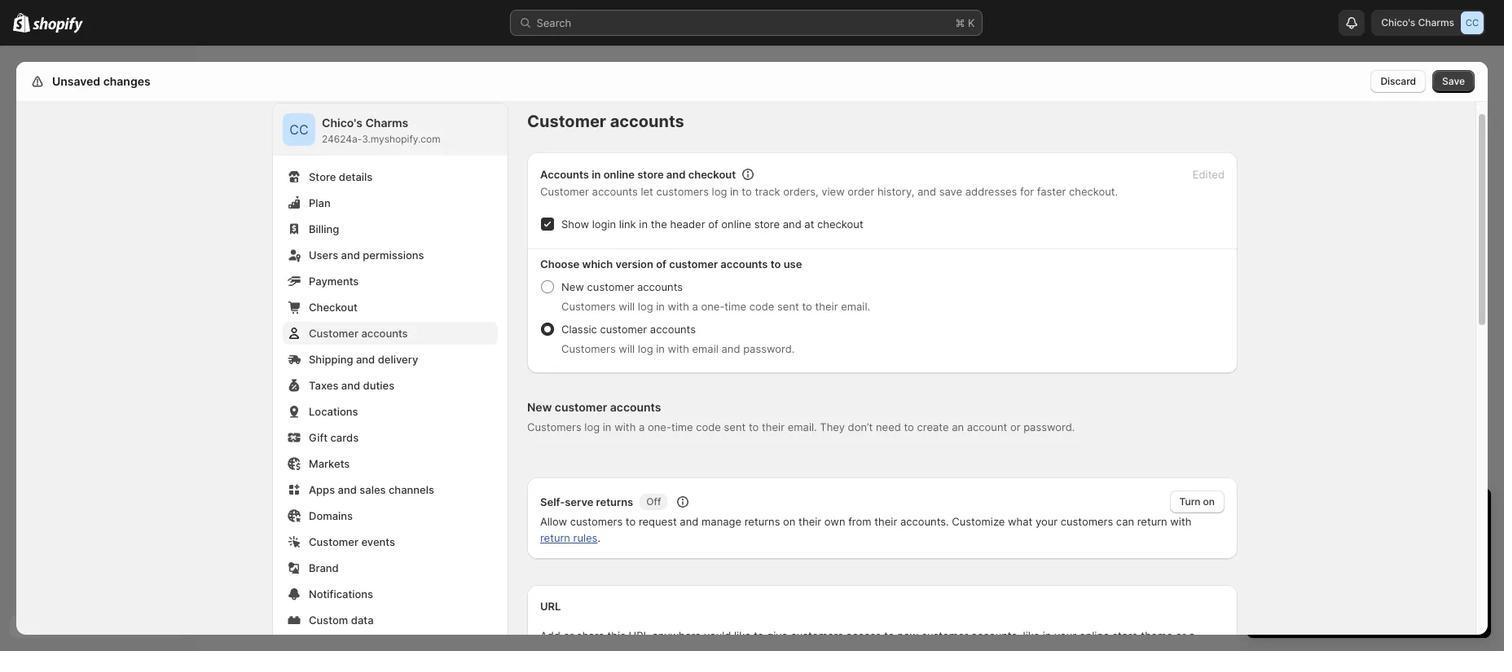 Task type: describe. For each thing, give the bounding box(es) containing it.
apps and sales channels link
[[283, 479, 498, 501]]

charms for chico's charms
[[1419, 16, 1455, 29]]

your inside allow customers to request and manage returns on their own from their accounts. customize what your customers can return with return rules .
[[1036, 515, 1058, 528]]

locations
[[309, 405, 358, 418]]

accounts,
[[972, 629, 1021, 642]]

k
[[968, 16, 975, 29]]

data
[[351, 614, 374, 627]]

and inside the apps and sales channels link
[[338, 483, 357, 496]]

1 like from the left
[[734, 629, 751, 642]]

users
[[309, 249, 338, 262]]

the
[[651, 218, 668, 231]]

to left they
[[749, 421, 759, 434]]

an
[[952, 421, 964, 434]]

new
[[898, 629, 919, 642]]

choose
[[540, 258, 580, 271]]

access
[[847, 629, 882, 642]]

changes
[[103, 74, 151, 88]]

message.
[[583, 646, 631, 651]]

custom data
[[309, 614, 374, 627]]

customer for new customer accounts
[[587, 280, 634, 293]]

settings dialog
[[16, 62, 1489, 651]]

customers will log in with a one-time code sent to their email.
[[562, 300, 871, 313]]

your trial just started element
[[1247, 531, 1492, 638]]

show
[[562, 218, 589, 231]]

which
[[582, 258, 613, 271]]

to left 'use' on the right of page
[[771, 258, 781, 271]]

1 horizontal spatial sent
[[778, 300, 800, 313]]

3.myshopify.com
[[362, 133, 441, 145]]

new customer accounts
[[562, 280, 683, 293]]

customer up the accounts
[[527, 112, 607, 131]]

discard button
[[1372, 70, 1427, 93]]

turn on
[[1180, 496, 1215, 508]]

1 vertical spatial of
[[656, 258, 667, 271]]

save button
[[1433, 70, 1476, 93]]

2 like from the left
[[1024, 629, 1040, 642]]

choose which version of customer accounts to use
[[540, 258, 803, 271]]

orders,
[[784, 185, 819, 198]]

store inside add or share this url anywhere you'd like to give customers access to new customer accounts, like in your online store theme or a support message.
[[1113, 629, 1139, 642]]

checkout link
[[283, 296, 498, 319]]

duties
[[363, 379, 395, 392]]

new customer accounts customers log in with a one-time code sent to their email. they don't need to create an account or password.
[[527, 400, 1076, 434]]

cc button
[[283, 113, 315, 146]]

new for new customer accounts
[[562, 280, 584, 293]]

self-
[[540, 496, 565, 509]]

chico's charms 24624a-3.myshopify.com
[[322, 116, 441, 145]]

save
[[1443, 75, 1466, 87]]

show login link in the header of online store and at checkout
[[562, 218, 864, 231]]

anywhere
[[653, 629, 701, 642]]

1 horizontal spatial online
[[722, 218, 752, 231]]

0 vertical spatial one-
[[701, 300, 725, 313]]

online inside add or share this url anywhere you'd like to give customers access to new customer accounts, like in your online store theme or a support message.
[[1080, 629, 1110, 642]]

chico's charms image inside shop settings menu element
[[283, 113, 315, 146]]

chico's for chico's charms 24624a-3.myshopify.com
[[322, 116, 363, 130]]

1 vertical spatial store
[[755, 218, 780, 231]]

accounts up accounts in online store and checkout
[[610, 112, 685, 131]]

self-serve returns
[[540, 496, 634, 509]]

24624a-
[[322, 133, 362, 145]]

⌘
[[956, 16, 966, 29]]

rules
[[574, 532, 598, 545]]

checkout
[[309, 301, 358, 314]]

0 vertical spatial checkout
[[689, 168, 736, 181]]

0 horizontal spatial or
[[564, 629, 574, 642]]

channels
[[389, 483, 434, 496]]

will for classic
[[619, 342, 635, 355]]

accounts.
[[901, 515, 949, 528]]

1 horizontal spatial email.
[[841, 300, 871, 313]]

gift cards link
[[283, 426, 498, 449]]

and right the email
[[722, 342, 741, 355]]

brand
[[309, 562, 339, 575]]

0 vertical spatial code
[[750, 300, 775, 313]]

1 horizontal spatial time
[[725, 300, 747, 313]]

on inside button
[[1204, 496, 1215, 508]]

1 horizontal spatial shopify image
[[33, 17, 83, 33]]

shipping and delivery
[[309, 353, 418, 366]]

what
[[1008, 515, 1033, 528]]

with inside new customer accounts customers log in with a one-time code sent to their email. they don't need to create an account or password.
[[615, 421, 636, 434]]

billing link
[[283, 218, 498, 240]]

accounts inside new customer accounts customers log in with a one-time code sent to their email. they don't need to create an account or password.
[[610, 400, 662, 414]]

chico's for chico's charms
[[1382, 16, 1416, 29]]

theme
[[1142, 629, 1173, 642]]

save
[[940, 185, 963, 198]]

gift cards
[[309, 431, 359, 444]]

faster
[[1037, 185, 1067, 198]]

0 horizontal spatial return
[[540, 532, 571, 545]]

add
[[540, 629, 561, 642]]

login
[[592, 218, 616, 231]]

markets link
[[283, 452, 498, 475]]

off
[[647, 496, 661, 508]]

customers for classic
[[562, 342, 616, 355]]

to inside allow customers to request and manage returns on their own from their accounts. customize what your customers can return with return rules .
[[626, 515, 636, 528]]

0 vertical spatial a
[[692, 300, 698, 313]]

custom
[[309, 614, 348, 627]]

discard
[[1381, 75, 1417, 87]]

customer accounts link
[[283, 322, 498, 345]]

taxes
[[309, 379, 339, 392]]

their inside new customer accounts customers log in with a one-time code sent to their email. they don't need to create an account or password.
[[762, 421, 785, 434]]

customer accounts inside shop settings menu element
[[309, 327, 408, 340]]

need
[[876, 421, 901, 434]]

addresses
[[966, 185, 1018, 198]]

notifications link
[[283, 583, 498, 606]]

at
[[805, 218, 815, 231]]

store details link
[[283, 165, 498, 188]]

return rules link
[[540, 532, 598, 545]]

0 horizontal spatial returns
[[596, 496, 634, 509]]

link
[[619, 218, 636, 231]]

customer events
[[309, 536, 395, 549]]

track
[[755, 185, 781, 198]]

log up classic customer accounts
[[638, 300, 653, 313]]

plan link
[[283, 192, 498, 214]]

on inside allow customers to request and manage returns on their own from their accounts. customize what your customers can return with return rules .
[[784, 515, 796, 528]]

custom data link
[[283, 609, 498, 632]]

add or share this url anywhere you'd like to give customers access to new customer accounts, like in your online store theme or a support message.
[[540, 629, 1196, 651]]

to left give
[[754, 629, 764, 642]]

a inside new customer accounts customers log in with a one-time code sent to their email. they don't need to create an account or password.
[[639, 421, 645, 434]]

store
[[309, 170, 336, 183]]

brand link
[[283, 557, 498, 580]]

customers for new
[[562, 300, 616, 313]]

unsaved changes
[[52, 74, 151, 88]]

domains
[[309, 510, 353, 523]]

shipping
[[309, 353, 353, 366]]

new for new customer accounts customers log in with a one-time code sent to their email. they don't need to create an account or password.
[[527, 400, 552, 414]]

domains link
[[283, 505, 498, 527]]

in inside new customer accounts customers log in with a one-time code sent to their email. they don't need to create an account or password.
[[603, 421, 612, 434]]

use
[[784, 258, 803, 271]]

and inside taxes and duties link
[[341, 379, 360, 392]]

in left the
[[639, 218, 648, 231]]

customers left can
[[1061, 515, 1114, 528]]

taxes and duties link
[[283, 374, 498, 397]]



Task type: locate. For each thing, give the bounding box(es) containing it.
1 horizontal spatial checkout
[[818, 218, 864, 231]]

online right header
[[722, 218, 752, 231]]

classic customer accounts
[[562, 323, 696, 336]]

password. right the email
[[744, 342, 795, 355]]

url
[[540, 600, 561, 613], [629, 629, 650, 642]]

request
[[639, 515, 677, 528]]

returns right manage
[[745, 515, 781, 528]]

like
[[734, 629, 751, 642], [1024, 629, 1040, 642]]

chico's
[[1382, 16, 1416, 29], [322, 116, 363, 130]]

log up self-serve returns
[[585, 421, 600, 434]]

in up self-serve returns
[[603, 421, 612, 434]]

store down track
[[755, 218, 780, 231]]

1 will from the top
[[619, 300, 635, 313]]

and inside users and permissions link
[[341, 249, 360, 262]]

or up the support
[[564, 629, 574, 642]]

1 vertical spatial customer accounts
[[309, 327, 408, 340]]

1 horizontal spatial of
[[709, 218, 719, 231]]

your inside add or share this url anywhere you'd like to give customers access to new customer accounts, like in your online store theme or a support message.
[[1055, 629, 1077, 642]]

to left the request
[[626, 515, 636, 528]]

customer down which
[[587, 280, 634, 293]]

1 horizontal spatial charms
[[1419, 16, 1455, 29]]

time up customers will log in with email and password.
[[725, 300, 747, 313]]

customers up . at left
[[570, 515, 623, 528]]

1 horizontal spatial return
[[1138, 515, 1168, 528]]

0 horizontal spatial charms
[[366, 116, 409, 130]]

customer inside new customer accounts customers log in with a one-time code sent to their email. they don't need to create an account or password.
[[555, 400, 608, 414]]

customers up header
[[657, 185, 709, 198]]

in right the accounts
[[592, 168, 601, 181]]

charms for chico's charms 24624a-3.myshopify.com
[[366, 116, 409, 130]]

your right accounts, in the bottom of the page
[[1055, 629, 1077, 642]]

history,
[[878, 185, 915, 198]]

in down classic customer accounts
[[656, 342, 665, 355]]

1 vertical spatial will
[[619, 342, 635, 355]]

0 horizontal spatial a
[[639, 421, 645, 434]]

2 vertical spatial online
[[1080, 629, 1110, 642]]

and up duties
[[356, 353, 375, 366]]

0 horizontal spatial one-
[[648, 421, 672, 434]]

and right apps
[[338, 483, 357, 496]]

a
[[692, 300, 698, 313], [639, 421, 645, 434], [1190, 629, 1196, 642]]

customer for new customer accounts customers log in with a one-time code sent to their email. they don't need to create an account or password.
[[555, 400, 608, 414]]

like right you'd
[[734, 629, 751, 642]]

customer down classic
[[555, 400, 608, 414]]

1 vertical spatial url
[[629, 629, 650, 642]]

accounts up shipping and delivery link
[[361, 327, 408, 340]]

log inside new customer accounts customers log in with a one-time code sent to their email. they don't need to create an account or password.
[[585, 421, 600, 434]]

0 vertical spatial on
[[1204, 496, 1215, 508]]

chico's charms image left 24624a-
[[283, 113, 315, 146]]

sales
[[360, 483, 386, 496]]

returns
[[596, 496, 634, 509], [745, 515, 781, 528]]

markets
[[309, 457, 350, 470]]

don't
[[848, 421, 873, 434]]

chico's up discard
[[1382, 16, 1416, 29]]

0 vertical spatial time
[[725, 300, 747, 313]]

store details
[[309, 170, 373, 183]]

of right version
[[656, 258, 667, 271]]

checkout.
[[1070, 185, 1119, 198]]

you'd
[[704, 629, 732, 642]]

log down classic customer accounts
[[638, 342, 653, 355]]

1 vertical spatial one-
[[648, 421, 672, 434]]

to down 'use' on the right of page
[[802, 300, 813, 313]]

0 horizontal spatial like
[[734, 629, 751, 642]]

1 vertical spatial chico's charms image
[[283, 113, 315, 146]]

share
[[577, 629, 605, 642]]

this
[[608, 629, 626, 642]]

returns right serve
[[596, 496, 634, 509]]

checkout right at
[[818, 218, 864, 231]]

0 vertical spatial chico's
[[1382, 16, 1416, 29]]

0 horizontal spatial password.
[[744, 342, 795, 355]]

payments
[[309, 275, 359, 288]]

2 horizontal spatial store
[[1113, 629, 1139, 642]]

0 vertical spatial customer accounts
[[527, 112, 685, 131]]

customers right give
[[791, 629, 844, 642]]

customer down domains
[[309, 536, 359, 549]]

cards
[[331, 431, 359, 444]]

2 vertical spatial a
[[1190, 629, 1196, 642]]

customers up classic
[[562, 300, 616, 313]]

accounts left 'use' on the right of page
[[721, 258, 768, 271]]

allow
[[540, 515, 567, 528]]

0 horizontal spatial customer accounts
[[309, 327, 408, 340]]

1 horizontal spatial returns
[[745, 515, 781, 528]]

1 vertical spatial returns
[[745, 515, 781, 528]]

users and permissions link
[[283, 244, 498, 267]]

customer accounts up accounts in online store and checkout
[[527, 112, 685, 131]]

0 horizontal spatial sent
[[724, 421, 746, 434]]

1 vertical spatial a
[[639, 421, 645, 434]]

email. inside new customer accounts customers log in with a one-time code sent to their email. they don't need to create an account or password.
[[788, 421, 817, 434]]

notifications
[[309, 588, 373, 601]]

1 vertical spatial new
[[527, 400, 552, 414]]

details
[[339, 170, 373, 183]]

1 vertical spatial checkout
[[818, 218, 864, 231]]

online left theme
[[1080, 629, 1110, 642]]

on right turn
[[1204, 496, 1215, 508]]

chico's up 24624a-
[[322, 116, 363, 130]]

accounts up customers will log in with email and password.
[[650, 323, 696, 336]]

checkout up "show login link in the header of online store and at checkout"
[[689, 168, 736, 181]]

dialog
[[1495, 62, 1505, 635]]

2 will from the top
[[619, 342, 635, 355]]

1 vertical spatial return
[[540, 532, 571, 545]]

⌘ k
[[956, 16, 975, 29]]

support
[[540, 646, 580, 651]]

1 horizontal spatial store
[[755, 218, 780, 231]]

1 vertical spatial charms
[[366, 116, 409, 130]]

to left "new" at the right bottom of the page
[[885, 629, 895, 642]]

users and permissions
[[309, 249, 424, 262]]

1 vertical spatial customers
[[562, 342, 616, 355]]

0 vertical spatial return
[[1138, 515, 1168, 528]]

code inside new customer accounts customers log in with a one-time code sent to their email. they don't need to create an account or password.
[[696, 421, 721, 434]]

0 vertical spatial password.
[[744, 342, 795, 355]]

shopify image
[[13, 13, 30, 33], [33, 17, 83, 33]]

email
[[692, 342, 719, 355]]

returns inside allow customers to request and manage returns on their own from their accounts. customize what your customers can return with return rules .
[[745, 515, 781, 528]]

and right taxes
[[341, 379, 360, 392]]

and inside shipping and delivery link
[[356, 353, 375, 366]]

store
[[638, 168, 664, 181], [755, 218, 780, 231], [1113, 629, 1139, 642]]

on left own
[[784, 515, 796, 528]]

1 horizontal spatial a
[[692, 300, 698, 313]]

1 horizontal spatial code
[[750, 300, 775, 313]]

1 vertical spatial chico's
[[322, 116, 363, 130]]

serve
[[565, 496, 594, 509]]

2 horizontal spatial online
[[1080, 629, 1110, 642]]

let
[[641, 185, 654, 198]]

payments link
[[283, 270, 498, 293]]

in up classic customer accounts
[[656, 300, 665, 313]]

1 vertical spatial online
[[722, 218, 752, 231]]

of right header
[[709, 218, 719, 231]]

chico's charms
[[1382, 16, 1455, 29]]

1 vertical spatial sent
[[724, 421, 746, 434]]

shop settings menu element
[[273, 104, 508, 651]]

1 vertical spatial time
[[672, 421, 693, 434]]

0 vertical spatial email.
[[841, 300, 871, 313]]

0 horizontal spatial code
[[696, 421, 721, 434]]

1 horizontal spatial customer accounts
[[527, 112, 685, 131]]

0 vertical spatial online
[[604, 168, 635, 181]]

1 horizontal spatial on
[[1204, 496, 1215, 508]]

0 horizontal spatial new
[[527, 400, 552, 414]]

will down classic customer accounts
[[619, 342, 635, 355]]

url inside add or share this url anywhere you'd like to give customers access to new customer accounts, like in your online store theme or a support message.
[[629, 629, 650, 642]]

0 vertical spatial charms
[[1419, 16, 1455, 29]]

for
[[1021, 185, 1035, 198]]

customize
[[952, 515, 1005, 528]]

0 horizontal spatial time
[[672, 421, 693, 434]]

1 horizontal spatial or
[[1011, 421, 1021, 434]]

manage
[[702, 515, 742, 528]]

sent
[[778, 300, 800, 313], [724, 421, 746, 434]]

return right can
[[1138, 515, 1168, 528]]

customer accounts up shipping and delivery
[[309, 327, 408, 340]]

and right users
[[341, 249, 360, 262]]

apps and sales channels
[[309, 483, 434, 496]]

customers down classic
[[562, 342, 616, 355]]

and up header
[[667, 168, 686, 181]]

chico's charms image right chico's charms
[[1462, 11, 1485, 34]]

like right accounts, in the bottom of the page
[[1024, 629, 1040, 642]]

1 vertical spatial code
[[696, 421, 721, 434]]

in right accounts, in the bottom of the page
[[1043, 629, 1052, 642]]

password. right account
[[1024, 421, 1076, 434]]

in inside add or share this url anywhere you'd like to give customers access to new customer accounts, like in your online store theme or a support message.
[[1043, 629, 1052, 642]]

accounts down choose which version of customer accounts to use
[[637, 280, 683, 293]]

0 horizontal spatial url
[[540, 600, 561, 613]]

1 horizontal spatial like
[[1024, 629, 1040, 642]]

or for accounts
[[1011, 421, 1021, 434]]

one-
[[701, 300, 725, 313], [648, 421, 672, 434]]

0 horizontal spatial chico's
[[322, 116, 363, 130]]

billing
[[309, 223, 339, 236]]

create
[[918, 421, 949, 434]]

or right theme
[[1176, 629, 1187, 642]]

permissions
[[363, 249, 424, 262]]

customer
[[669, 258, 718, 271], [587, 280, 634, 293], [600, 323, 647, 336], [555, 400, 608, 414], [922, 629, 969, 642]]

1 horizontal spatial one-
[[701, 300, 725, 313]]

and right the request
[[680, 515, 699, 528]]

customer inside add or share this url anywhere you'd like to give customers access to new customer accounts, like in your online store theme or a support message.
[[922, 629, 969, 642]]

password. inside new customer accounts customers log in with a one-time code sent to their email. they don't need to create an account or password.
[[1024, 421, 1076, 434]]

online up link at the left of the page
[[604, 168, 635, 181]]

customer down header
[[669, 258, 718, 271]]

a inside add or share this url anywhere you'd like to give customers access to new customer accounts, like in your online store theme or a support message.
[[1190, 629, 1196, 642]]

0 horizontal spatial checkout
[[689, 168, 736, 181]]

or
[[1011, 421, 1021, 434], [564, 629, 574, 642], [1176, 629, 1187, 642]]

one- up the off
[[648, 421, 672, 434]]

new inside new customer accounts customers log in with a one-time code sent to their email. they don't need to create an account or password.
[[527, 400, 552, 414]]

log up "show login link in the header of online store and at checkout"
[[712, 185, 727, 198]]

new
[[562, 280, 584, 293], [527, 400, 552, 414]]

1 horizontal spatial url
[[629, 629, 650, 642]]

time inside new customer accounts customers log in with a one-time code sent to their email. they don't need to create an account or password.
[[672, 421, 693, 434]]

charms inside chico's charms 24624a-3.myshopify.com
[[366, 116, 409, 130]]

store up let
[[638, 168, 664, 181]]

0 vertical spatial sent
[[778, 300, 800, 313]]

to right need
[[904, 421, 915, 434]]

1 horizontal spatial new
[[562, 280, 584, 293]]

accounts inside shop settings menu element
[[361, 327, 408, 340]]

online
[[604, 168, 635, 181], [722, 218, 752, 231], [1080, 629, 1110, 642]]

customer down the accounts
[[540, 185, 589, 198]]

one- up the email
[[701, 300, 725, 313]]

2 horizontal spatial a
[[1190, 629, 1196, 642]]

to left track
[[742, 185, 752, 198]]

or right account
[[1011, 421, 1021, 434]]

0 horizontal spatial of
[[656, 258, 667, 271]]

1 horizontal spatial chico's
[[1382, 16, 1416, 29]]

1 vertical spatial email.
[[788, 421, 817, 434]]

customer down new customer accounts
[[600, 323, 647, 336]]

url up add
[[540, 600, 561, 613]]

customers
[[657, 185, 709, 198], [570, 515, 623, 528], [1061, 515, 1114, 528], [791, 629, 844, 642]]

1 horizontal spatial chico's charms image
[[1462, 11, 1485, 34]]

0 vertical spatial store
[[638, 168, 664, 181]]

0 vertical spatial returns
[[596, 496, 634, 509]]

0 vertical spatial your
[[1036, 515, 1058, 528]]

accounts
[[540, 168, 589, 181]]

0 vertical spatial chico's charms image
[[1462, 11, 1485, 34]]

charms up save
[[1419, 16, 1455, 29]]

give
[[767, 629, 788, 642]]

chico's charms image
[[1462, 11, 1485, 34], [283, 113, 315, 146]]

customers
[[562, 300, 616, 313], [562, 342, 616, 355], [527, 421, 582, 434]]

0 vertical spatial customers
[[562, 300, 616, 313]]

accounts down customers will log in with email and password.
[[610, 400, 662, 414]]

time down customers will log in with email and password.
[[672, 421, 693, 434]]

customers inside new customer accounts customers log in with a one-time code sent to their email. they don't need to create an account or password.
[[527, 421, 582, 434]]

in left track
[[730, 185, 739, 198]]

0 horizontal spatial chico's charms image
[[283, 113, 315, 146]]

return down allow
[[540, 532, 571, 545]]

customer events link
[[283, 531, 498, 554]]

their
[[816, 300, 838, 313], [762, 421, 785, 434], [799, 515, 822, 528], [875, 515, 898, 528]]

0 horizontal spatial shopify image
[[13, 13, 30, 33]]

or for share
[[1176, 629, 1187, 642]]

0 horizontal spatial online
[[604, 168, 635, 181]]

1 vertical spatial on
[[784, 515, 796, 528]]

1 vertical spatial password.
[[1024, 421, 1076, 434]]

store left theme
[[1113, 629, 1139, 642]]

0 horizontal spatial store
[[638, 168, 664, 181]]

accounts down accounts in online store and checkout
[[592, 185, 638, 198]]

customers inside add or share this url anywhere you'd like to give customers access to new customer accounts, like in your online store theme or a support message.
[[791, 629, 844, 642]]

2 horizontal spatial or
[[1176, 629, 1187, 642]]

0 vertical spatial new
[[562, 280, 584, 293]]

1 vertical spatial your
[[1055, 629, 1077, 642]]

your right "what"
[[1036, 515, 1058, 528]]

0 horizontal spatial email.
[[788, 421, 817, 434]]

one- inside new customer accounts customers log in with a one-time code sent to their email. they don't need to create an account or password.
[[648, 421, 672, 434]]

and left at
[[783, 218, 802, 231]]

will for new
[[619, 300, 635, 313]]

0 vertical spatial of
[[709, 218, 719, 231]]

delivery
[[378, 353, 418, 366]]

account
[[967, 421, 1008, 434]]

version
[[616, 258, 654, 271]]

or inside new customer accounts customers log in with a one-time code sent to their email. they don't need to create an account or password.
[[1011, 421, 1021, 434]]

checkout
[[689, 168, 736, 181], [818, 218, 864, 231]]

customer
[[527, 112, 607, 131], [540, 185, 589, 198], [309, 327, 359, 340], [309, 536, 359, 549]]

customer for classic customer accounts
[[600, 323, 647, 336]]

order
[[848, 185, 875, 198]]

will down new customer accounts
[[619, 300, 635, 313]]

2 vertical spatial store
[[1113, 629, 1139, 642]]

customers up the self-
[[527, 421, 582, 434]]

0 vertical spatial will
[[619, 300, 635, 313]]

in
[[592, 168, 601, 181], [730, 185, 739, 198], [639, 218, 648, 231], [656, 300, 665, 313], [656, 342, 665, 355], [603, 421, 612, 434], [1043, 629, 1052, 642]]

return
[[1138, 515, 1168, 528], [540, 532, 571, 545]]

and left save on the top of the page
[[918, 185, 937, 198]]

log
[[712, 185, 727, 198], [638, 300, 653, 313], [638, 342, 653, 355], [585, 421, 600, 434]]

url right this
[[629, 629, 650, 642]]

2 vertical spatial customers
[[527, 421, 582, 434]]

0 horizontal spatial on
[[784, 515, 796, 528]]

0 vertical spatial url
[[540, 600, 561, 613]]

charms up the 3.myshopify.com
[[366, 116, 409, 130]]

sent inside new customer accounts customers log in with a one-time code sent to their email. they don't need to create an account or password.
[[724, 421, 746, 434]]

shipping and delivery link
[[283, 348, 498, 371]]

chico's inside chico's charms 24624a-3.myshopify.com
[[322, 116, 363, 130]]

your
[[1036, 515, 1058, 528], [1055, 629, 1077, 642]]

1 horizontal spatial password.
[[1024, 421, 1076, 434]]

turn on button
[[1170, 491, 1225, 514]]

customer right "new" at the right bottom of the page
[[922, 629, 969, 642]]

with inside allow customers to request and manage returns on their own from their accounts. customize what your customers can return with return rules .
[[1171, 515, 1192, 528]]

customers will log in with email and password.
[[562, 342, 795, 355]]

and inside allow customers to request and manage returns on their own from their accounts. customize what your customers can return with return rules .
[[680, 515, 699, 528]]

customer down 'checkout' at the left of the page
[[309, 327, 359, 340]]



Task type: vqa. For each thing, say whether or not it's contained in the screenshot.
my store Image
no



